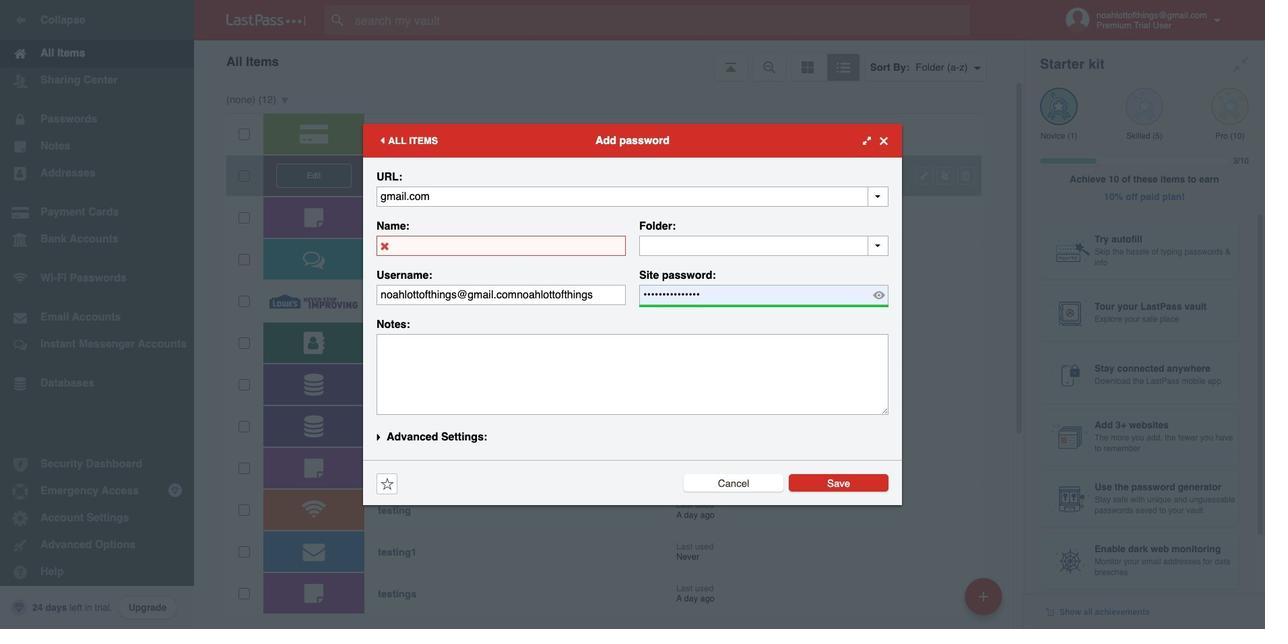 Task type: describe. For each thing, give the bounding box(es) containing it.
new item navigation
[[960, 574, 1011, 630]]

search my vault text field
[[325, 5, 997, 35]]

vault options navigation
[[194, 40, 1024, 81]]



Task type: locate. For each thing, give the bounding box(es) containing it.
None password field
[[640, 285, 889, 305]]

dialog
[[363, 124, 902, 506]]

None text field
[[377, 187, 889, 207], [377, 236, 626, 256], [377, 285, 626, 305], [377, 334, 889, 415], [377, 187, 889, 207], [377, 236, 626, 256], [377, 285, 626, 305], [377, 334, 889, 415]]

None text field
[[640, 236, 889, 256]]

main navigation navigation
[[0, 0, 194, 630]]

Search search field
[[325, 5, 997, 35]]

lastpass image
[[226, 14, 306, 26]]

new item image
[[979, 592, 989, 602]]



